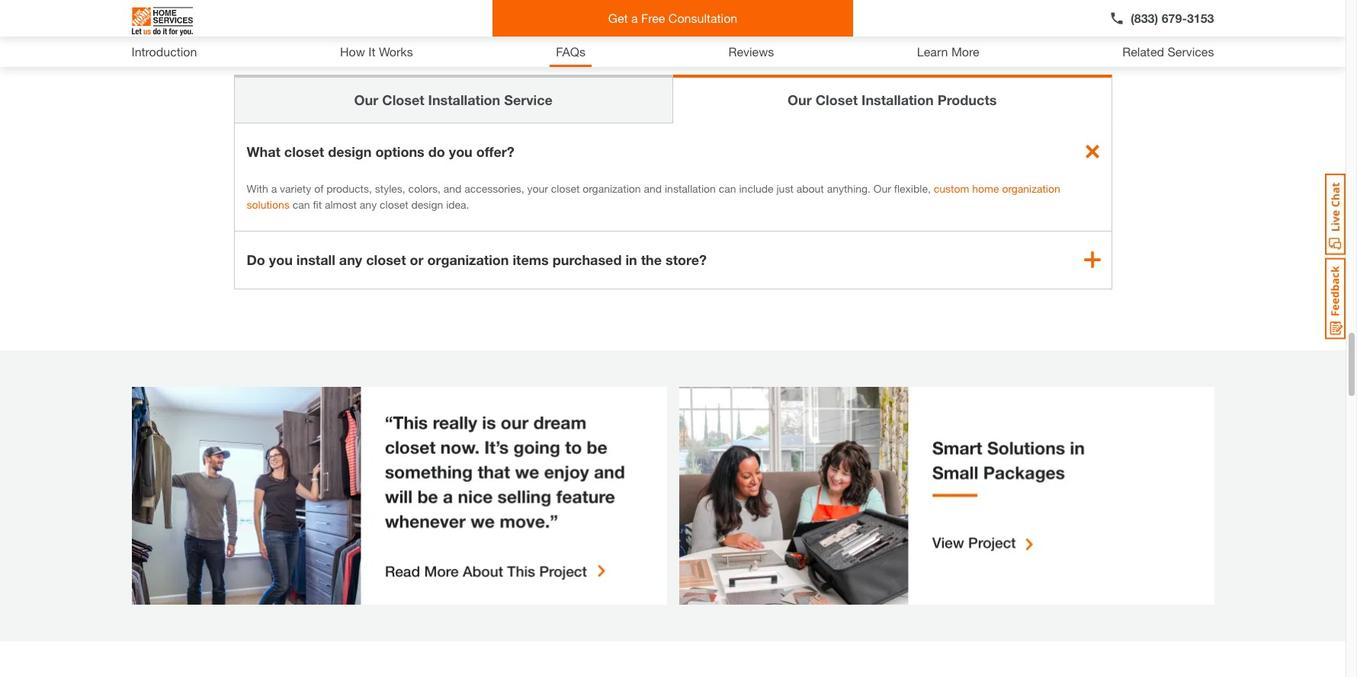 Task type: describe. For each thing, give the bounding box(es) containing it.
a for free
[[631, 11, 638, 25]]

1 horizontal spatial you
[[449, 143, 473, 160]]

variety
[[280, 182, 311, 195]]

closet for our closet installation service
[[382, 91, 424, 108]]

any for install
[[339, 251, 362, 268]]

closet down styles, in the left of the page
[[380, 198, 408, 211]]

0 horizontal spatial organization
[[427, 251, 509, 268]]

learn
[[917, 44, 948, 59]]

our for our closet installation products
[[788, 91, 812, 108]]

installation
[[665, 182, 716, 195]]

do
[[428, 143, 445, 160]]

do you install any closet or organization items purchased in the store?
[[247, 251, 707, 268]]

purchased
[[553, 251, 622, 268]]

faqs
[[556, 44, 586, 59]]

consultation
[[669, 11, 738, 25]]

just
[[777, 182, 794, 195]]

learn more
[[917, 44, 980, 59]]

asked
[[639, 14, 712, 43]]

of
[[314, 182, 324, 195]]

do it for you logo image
[[132, 1, 193, 42]]

what closet design options do you offer?
[[247, 143, 515, 160]]

custom home organization solutions
[[247, 182, 1061, 211]]

idea.
[[446, 198, 469, 211]]

anything.
[[827, 182, 871, 195]]

the
[[641, 251, 662, 268]]

(833) 679-3153 link
[[1110, 9, 1214, 27]]

store?
[[666, 251, 707, 268]]

1 and from the left
[[444, 182, 462, 195]]

installation for service
[[428, 91, 500, 108]]

install
[[297, 251, 335, 268]]

products
[[938, 91, 997, 108]]

how it works
[[340, 44, 413, 59]]

get a free consultation button
[[493, 0, 853, 37]]

0 horizontal spatial you
[[269, 251, 293, 268]]

1 horizontal spatial design
[[411, 198, 443, 211]]

more
[[952, 44, 980, 59]]

free
[[641, 11, 665, 25]]

with a variety of products, styles, colors, and accessories, your closet organization and installation can include just about anything. our flexible,
[[247, 182, 934, 195]]

almost
[[325, 198, 357, 211]]

services
[[1168, 44, 1214, 59]]

related
[[1123, 44, 1164, 59]]

installation for products
[[862, 91, 934, 108]]

(833)
[[1131, 11, 1159, 25]]

a for variety
[[271, 182, 277, 195]]

closet left or
[[366, 251, 406, 268]]

custom
[[934, 182, 970, 195]]

home
[[973, 182, 999, 195]]

organization inside custom home organization solutions
[[1002, 182, 1061, 195]]

your
[[527, 182, 548, 195]]



Task type: vqa. For each thing, say whether or not it's contained in the screenshot.
Service
yes



Task type: locate. For each thing, give the bounding box(es) containing it.
colors,
[[408, 182, 441, 195]]

our left the flexible,
[[874, 182, 891, 195]]

2 closet from the left
[[816, 91, 858, 108]]

any down products,
[[360, 198, 377, 211]]

1 horizontal spatial closet
[[816, 91, 858, 108]]

and up idea.
[[444, 182, 462, 195]]

and
[[444, 182, 462, 195], [644, 182, 662, 195]]

0 horizontal spatial our
[[354, 91, 378, 108]]

accessories,
[[465, 182, 524, 195]]

0 horizontal spatial design
[[328, 143, 372, 160]]

offer?
[[476, 143, 515, 160]]

live chat image
[[1325, 174, 1346, 255]]

introduction
[[132, 44, 197, 59]]

in
[[626, 251, 637, 268]]

it
[[369, 44, 376, 59]]

works
[[379, 44, 413, 59]]

1 horizontal spatial installation
[[862, 91, 934, 108]]

any right install
[[339, 251, 362, 268]]

include
[[739, 182, 774, 195]]

1 closet from the left
[[382, 91, 424, 108]]

organization
[[583, 182, 641, 195], [1002, 182, 1061, 195], [427, 251, 509, 268]]

how
[[340, 44, 365, 59]]

0 vertical spatial any
[[360, 198, 377, 211]]

a
[[631, 11, 638, 25], [271, 182, 277, 195]]

(833) 679-3153
[[1131, 11, 1214, 25]]

1 horizontal spatial can
[[719, 182, 736, 195]]

our down it
[[354, 91, 378, 108]]

0 horizontal spatial installation
[[428, 91, 500, 108]]

1 horizontal spatial and
[[644, 182, 662, 195]]

0 horizontal spatial can
[[293, 198, 310, 211]]

reviews
[[729, 44, 774, 59]]

get a free consultation
[[608, 11, 738, 25]]

solutions
[[247, 198, 290, 211]]

1 vertical spatial can
[[293, 198, 310, 211]]

can left fit
[[293, 198, 310, 211]]

our closet installation service
[[354, 91, 553, 108]]

design
[[328, 143, 372, 160], [411, 198, 443, 211]]

1 horizontal spatial a
[[631, 11, 638, 25]]

fit
[[313, 198, 322, 211]]

0 vertical spatial design
[[328, 143, 372, 160]]

0 horizontal spatial a
[[271, 182, 277, 195]]

styles,
[[375, 182, 406, 195]]

closet up variety
[[284, 143, 324, 160]]

custom home organization solutions link
[[247, 182, 1061, 211]]

before and after long quote banner - image image
[[132, 387, 667, 606]]

organization right or
[[427, 251, 509, 268]]

installation up do
[[428, 91, 500, 108]]

installation
[[428, 91, 500, 108], [862, 91, 934, 108]]

our
[[354, 91, 378, 108], [788, 91, 812, 108], [874, 182, 891, 195]]

1 installation from the left
[[428, 91, 500, 108]]

1 vertical spatial any
[[339, 251, 362, 268]]

can
[[719, 182, 736, 195], [293, 198, 310, 211]]

1 vertical spatial a
[[271, 182, 277, 195]]

a inside button
[[631, 11, 638, 25]]

products,
[[327, 182, 372, 195]]

closet
[[284, 143, 324, 160], [551, 182, 580, 195], [380, 198, 408, 211], [366, 251, 406, 268]]

design up products,
[[328, 143, 372, 160]]

1 horizontal spatial our
[[788, 91, 812, 108]]

frequently
[[509, 14, 632, 43]]

a right get
[[631, 11, 638, 25]]

feedback link image
[[1325, 258, 1346, 340]]

organization up in
[[583, 182, 641, 195]]

with
[[247, 182, 268, 195]]

closet for our closet installation products
[[816, 91, 858, 108]]

related services
[[1123, 44, 1214, 59]]

any for almost
[[360, 198, 377, 211]]

our for our closet installation service
[[354, 91, 378, 108]]

smart solutions in small packages image
[[679, 387, 1214, 606]]

any
[[360, 198, 377, 211], [339, 251, 362, 268]]

1 horizontal spatial organization
[[583, 182, 641, 195]]

can left include
[[719, 182, 736, 195]]

our closet installation products
[[788, 91, 997, 108]]

flexible,
[[894, 182, 931, 195]]

0 vertical spatial you
[[449, 143, 473, 160]]

closet right 'your'
[[551, 182, 580, 195]]

3153
[[1187, 11, 1214, 25]]

options
[[376, 143, 425, 160]]

frequently asked questions
[[509, 14, 837, 43]]

can fit almost any closet design idea.
[[290, 198, 469, 211]]

what
[[247, 143, 281, 160]]

0 vertical spatial can
[[719, 182, 736, 195]]

design down colors,
[[411, 198, 443, 211]]

2 and from the left
[[644, 182, 662, 195]]

or
[[410, 251, 424, 268]]

items
[[513, 251, 549, 268]]

2 horizontal spatial our
[[874, 182, 891, 195]]

0 horizontal spatial closet
[[382, 91, 424, 108]]

679-
[[1162, 11, 1187, 25]]

closet
[[382, 91, 424, 108], [816, 91, 858, 108]]

1 vertical spatial design
[[411, 198, 443, 211]]

1 vertical spatial you
[[269, 251, 293, 268]]

and left installation
[[644, 182, 662, 195]]

organization right home
[[1002, 182, 1061, 195]]

do
[[247, 251, 265, 268]]

our down questions
[[788, 91, 812, 108]]

service
[[504, 91, 553, 108]]

2 horizontal spatial organization
[[1002, 182, 1061, 195]]

2 installation from the left
[[862, 91, 934, 108]]

a right with at the left top of page
[[271, 182, 277, 195]]

you
[[449, 143, 473, 160], [269, 251, 293, 268]]

0 horizontal spatial and
[[444, 182, 462, 195]]

get
[[608, 11, 628, 25]]

installation down 'learn'
[[862, 91, 934, 108]]

questions
[[719, 14, 837, 43]]

about
[[797, 182, 824, 195]]

0 vertical spatial a
[[631, 11, 638, 25]]



